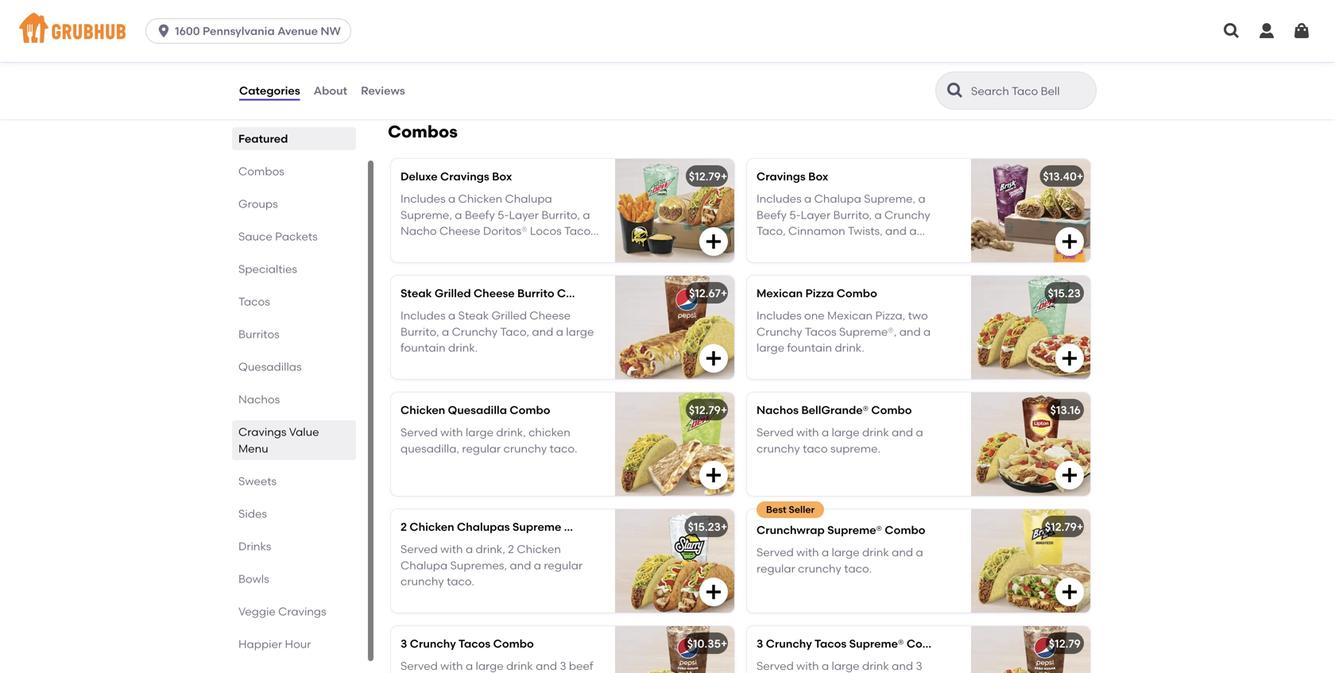 Task type: vqa. For each thing, say whether or not it's contained in the screenshot.
regular within the Served with a large drink and a regular crunchy taco.
yes



Task type: describe. For each thing, give the bounding box(es) containing it.
taco, inside includes a chalupa supreme, a beefy 5-layer burrito, a crunchy taco, cinnamon twists, and a medium fountain drink.
[[757, 224, 786, 238]]

and inside served with a drink, 2 chicken chalupa supremes, and a regular crunchy taco.
[[510, 559, 532, 572]]

with for taco.
[[441, 426, 463, 439]]

seller
[[789, 504, 815, 516]]

$12.67
[[689, 287, 721, 300]]

nw
[[321, 24, 341, 38]]

reviews
[[361, 84, 405, 97]]

0 vertical spatial supreme®
[[828, 524, 883, 537]]

chicken quesadilla combo image
[[615, 393, 735, 496]]

quesadilla,
[[401, 442, 460, 456]]

served with a large drink and a regular crunchy taco.
[[757, 546, 924, 576]]

value
[[289, 425, 319, 439]]

Search Taco Bell search field
[[970, 83, 1092, 99]]

fountain inside includes a steak grilled cheese burrito, a crunchy taco, and a large fountain drink.
[[401, 341, 446, 355]]

happier
[[239, 638, 282, 651]]

packets
[[275, 230, 318, 243]]

pennsylvania
[[203, 24, 275, 38]]

bellgrande®
[[802, 403, 869, 417]]

layer
[[801, 208, 831, 222]]

burrito
[[518, 287, 555, 300]]

cravings up beefy
[[757, 170, 806, 183]]

$15.23 +
[[688, 520, 728, 534]]

deluxe cravings box
[[401, 170, 512, 183]]

0 horizontal spatial cheese
[[474, 287, 515, 300]]

large inside 'served with a large drink and a crunchy taco supreme.'
[[832, 426, 860, 439]]

beefy
[[757, 208, 787, 222]]

includes one mexican pizza, two crunchy tacos supreme®, and a large fountain drink.
[[757, 309, 931, 355]]

served with a large drink and 3
[[757, 660, 923, 674]]

crunchy inside includes a chalupa supreme, a beefy 5-layer burrito, a crunchy taco, cinnamon twists, and a medium fountain drink.
[[885, 208, 931, 222]]

hour
[[285, 638, 311, 651]]

served with large drink, chicken quesadilla, regular crunchy taco.
[[401, 426, 578, 456]]

includes a chalupa supreme, a beefy 5-layer burrito, a crunchy taco, cinnamon twists, and a medium fountain drink.
[[757, 192, 931, 254]]

2 inside served with a drink, 2 chicken chalupa supremes, and a regular crunchy taco.
[[508, 543, 514, 556]]

2 chicken chalupas supreme combo image
[[615, 510, 735, 613]]

drink. inside includes a steak grilled cheese burrito, a crunchy taco, and a large fountain drink.
[[448, 341, 478, 355]]

1 vertical spatial chicken
[[410, 520, 455, 534]]

cheese inside includes a steak grilled cheese burrito, a crunchy taco, and a large fountain drink.
[[530, 309, 571, 323]]

3 crunchy tacos supreme® combo image
[[972, 626, 1091, 674]]

supreme,
[[865, 192, 916, 206]]

$10.35
[[688, 637, 721, 651]]

sides
[[239, 507, 267, 521]]

avenue
[[278, 24, 318, 38]]

mexican pizza combo
[[757, 287, 878, 300]]

steak grilled cheese burrito combo image
[[615, 276, 735, 379]]

0 horizontal spatial combos
[[239, 165, 285, 178]]

served with a large drink and 3 beef
[[401, 660, 594, 674]]

crunchy up served with a large drink and 3
[[766, 637, 813, 651]]

crunchwrap supreme® combo
[[757, 524, 926, 537]]

2 chicken chalupas supreme combo
[[401, 520, 605, 534]]

crunchy inside includes one mexican pizza, two crunchy tacos supreme®, and a large fountain drink.
[[757, 325, 803, 339]]

menu
[[239, 442, 268, 456]]

crunchy inside includes a steak grilled cheese burrito, a crunchy taco, and a large fountain drink.
[[452, 325, 498, 339]]

sweets
[[239, 475, 277, 488]]

served with a large drink and a crunchy taco supreme.
[[757, 426, 924, 456]]

featured
[[239, 132, 288, 146]]

$10.35 +
[[688, 637, 728, 651]]

burrito, inside includes a chalupa supreme, a beefy 5-layer burrito, a crunchy taco, cinnamon twists, and a medium fountain drink.
[[834, 208, 872, 222]]

svg image for includes one mexican pizza, two crunchy tacos supreme®, and a large fountain drink.
[[1061, 349, 1080, 368]]

quesadilla
[[448, 403, 507, 417]]

cravings inside cravings value menu
[[239, 425, 287, 439]]

includes a steak grilled cheese burrito, a crunchy taco, and a large fountain drink.
[[401, 309, 594, 355]]

deluxe cravings box image
[[615, 159, 735, 262]]

1600
[[175, 24, 200, 38]]

deluxe
[[401, 170, 438, 183]]

$15.23 for $15.23
[[1049, 287, 1081, 300]]

beef
[[569, 660, 594, 673]]

taco
[[803, 442, 828, 456]]

burrito, inside includes a steak grilled cheese burrito, a crunchy taco, and a large fountain drink.
[[401, 325, 439, 339]]

crunchwrap
[[757, 524, 825, 537]]

large inside served with a large drink and 3
[[832, 660, 860, 673]]

chalupas
[[457, 520, 510, 534]]

svg image for served with a drink, 2 chicken chalupa supremes, and a regular crunchy taco.
[[705, 583, 724, 602]]

cravings box
[[757, 170, 829, 183]]

and inside 'served with a large drink and a crunchy taco supreme.'
[[892, 426, 914, 439]]

drink for 3 crunchy tacos supreme® combo
[[863, 660, 890, 673]]

nachos for nachos bellgrande® combo
[[757, 403, 799, 417]]

categories
[[239, 84, 300, 97]]

nachos for nachos
[[239, 393, 280, 406]]

crunchy up served with a large drink and 3 beef
[[410, 637, 456, 651]]

veggie
[[239, 605, 276, 619]]

cravings box image
[[972, 159, 1091, 262]]

1600 pennsylvania avenue nw
[[175, 24, 341, 38]]

with inside served with a large drink and 3 beef
[[441, 660, 463, 673]]

and inside includes one mexican pizza, two crunchy tacos supreme®, and a large fountain drink.
[[900, 325, 921, 339]]

0 vertical spatial chicken
[[401, 403, 446, 417]]

includes for burrito,
[[401, 309, 446, 323]]

0 horizontal spatial mexican
[[757, 287, 803, 300]]

5-
[[790, 208, 801, 222]]

$12.67 +
[[689, 287, 728, 300]]

with for crunchy
[[797, 546, 820, 560]]

$13.16
[[1051, 403, 1081, 417]]

taco. inside 'served with large drink, chicken quesadilla, regular crunchy taco.'
[[550, 442, 578, 456]]

mexican pizza combo image
[[972, 276, 1091, 379]]

and inside served with a large drink and 3 beef
[[536, 660, 557, 673]]

fountain inside includes one mexican pizza, two crunchy tacos supreme®, and a large fountain drink.
[[788, 341, 833, 355]]

cravings right deluxe at top left
[[441, 170, 490, 183]]

a inside served with a large drink and 3
[[822, 660, 830, 673]]

chalupa inside served with a drink, 2 chicken chalupa supremes, and a regular crunchy taco.
[[401, 559, 448, 572]]

taco. inside served with a drink, 2 chicken chalupa supremes, and a regular crunchy taco.
[[447, 575, 475, 589]]

+ for served with large drink, chicken quesadilla, regular crunchy taco.
[[721, 403, 728, 417]]

tacos inside includes one mexican pizza, two crunchy tacos supreme®, and a large fountain drink.
[[805, 325, 837, 339]]

twists,
[[848, 224, 883, 238]]

$15.23 for $15.23 +
[[688, 520, 721, 534]]

and inside served with a large drink and 3
[[892, 660, 914, 673]]

served for served with large drink, chicken quesadilla, regular crunchy taco.
[[401, 426, 438, 439]]

$12.79 + for cravings box
[[689, 170, 728, 183]]

2 box from the left
[[809, 170, 829, 183]]

happier hour
[[239, 638, 311, 651]]

steak inside includes a steak grilled cheese burrito, a crunchy taco, and a large fountain drink.
[[459, 309, 489, 323]]

drink for 3 crunchy tacos combo
[[507, 660, 533, 673]]

best
[[767, 504, 787, 516]]

0 vertical spatial grilled
[[435, 287, 471, 300]]

large inside includes one mexican pizza, two crunchy tacos supreme®, and a large fountain drink.
[[757, 341, 785, 355]]

crunchwrap supreme® combo image
[[972, 510, 1091, 613]]

crunchy inside 'served with a large drink and a crunchy taco supreme.'
[[757, 442, 801, 456]]



Task type: locate. For each thing, give the bounding box(es) containing it.
3 crunchy tacos combo image
[[615, 626, 735, 674]]

served for served with a drink, 2 chicken chalupa supremes, and a regular crunchy taco.
[[401, 543, 438, 556]]

tacos up served with a large drink and 3 beef
[[459, 637, 491, 651]]

veggie cravings
[[239, 605, 327, 619]]

served for served with a large drink and a crunchy taco supreme.
[[757, 426, 794, 439]]

about
[[314, 84, 348, 97]]

drink.
[[852, 241, 882, 254], [448, 341, 478, 355], [835, 341, 865, 355]]

with inside served with a large drink and a regular crunchy taco.
[[797, 546, 820, 560]]

drink,
[[497, 426, 526, 439], [476, 543, 506, 556]]

$13.40
[[1044, 170, 1077, 183]]

with for taco
[[797, 426, 820, 439]]

grilled inside includes a steak grilled cheese burrito, a crunchy taco, and a large fountain drink.
[[492, 309, 527, 323]]

drink, inside 'served with large drink, chicken quesadilla, regular crunchy taco.'
[[497, 426, 526, 439]]

crunchy down steak grilled cheese burrito combo
[[452, 325, 498, 339]]

1 horizontal spatial mexican
[[828, 309, 873, 323]]

1 horizontal spatial combos
[[388, 122, 458, 142]]

taco, down steak grilled cheese burrito combo
[[500, 325, 530, 339]]

and down 'burrito'
[[532, 325, 554, 339]]

+ for served with a large drink and 3 beef
[[721, 637, 728, 651]]

includes down steak grilled cheese burrito combo
[[401, 309, 446, 323]]

medium
[[757, 241, 802, 254]]

crunchy inside served with a drink, 2 chicken chalupa supremes, and a regular crunchy taco.
[[401, 575, 444, 589]]

main navigation navigation
[[0, 0, 1336, 62]]

1 horizontal spatial box
[[809, 170, 829, 183]]

crunchy left taco
[[757, 442, 801, 456]]

includes inside includes a chalupa supreme, a beefy 5-layer burrito, a crunchy taco, cinnamon twists, and a medium fountain drink.
[[757, 192, 802, 206]]

1 vertical spatial cheese
[[530, 309, 571, 323]]

3 inside served with a large drink and 3 beef
[[560, 660, 567, 673]]

svg image left 1600
[[156, 23, 172, 39]]

1 vertical spatial $12.79 +
[[689, 403, 728, 417]]

$13.40 +
[[1044, 170, 1084, 183]]

large inside includes a steak grilled cheese burrito, a crunchy taco, and a large fountain drink.
[[566, 325, 594, 339]]

includes inside includes one mexican pizza, two crunchy tacos supreme®, and a large fountain drink.
[[757, 309, 802, 323]]

bowls
[[239, 573, 269, 586]]

0 vertical spatial mexican
[[757, 287, 803, 300]]

taco. down crunchwrap supreme® combo
[[845, 562, 872, 576]]

0 vertical spatial chalupa
[[815, 192, 862, 206]]

svg image
[[156, 23, 172, 39], [1061, 349, 1080, 368], [705, 466, 724, 485], [705, 583, 724, 602]]

0 vertical spatial cheese
[[474, 287, 515, 300]]

0 vertical spatial taco,
[[757, 224, 786, 238]]

served with a drink, 2 chicken chalupa supremes, and a regular crunchy taco.
[[401, 543, 583, 589]]

0 vertical spatial drink,
[[497, 426, 526, 439]]

best seller
[[767, 504, 815, 516]]

includes inside includes a steak grilled cheese burrito, a crunchy taco, and a large fountain drink.
[[401, 309, 446, 323]]

burritos
[[239, 328, 280, 341]]

+ for includes a chalupa supreme, a beefy 5-layer burrito, a crunchy taco, cinnamon twists, and a medium fountain drink.
[[1077, 170, 1084, 183]]

with down 3 crunchy tacos supreme® combo
[[797, 660, 820, 673]]

0 horizontal spatial regular
[[462, 442, 501, 456]]

$12.79 +
[[689, 170, 728, 183], [689, 403, 728, 417], [1046, 520, 1084, 534]]

crunchy down supreme,
[[885, 208, 931, 222]]

1 vertical spatial combos
[[239, 165, 285, 178]]

drink up the supreme. at the bottom of page
[[863, 426, 890, 439]]

chicken
[[529, 426, 571, 439]]

and down crunchwrap supreme® combo
[[892, 546, 914, 560]]

1 vertical spatial mexican
[[828, 309, 873, 323]]

drink down 3 crunchy tacos supreme® combo
[[863, 660, 890, 673]]

1 vertical spatial grilled
[[492, 309, 527, 323]]

with inside served with a drink, 2 chicken chalupa supremes, and a regular crunchy taco.
[[441, 543, 463, 556]]

svg image up $15.23 +
[[705, 466, 724, 485]]

chicken down supreme
[[517, 543, 561, 556]]

crunchy inside 'served with large drink, chicken quesadilla, regular crunchy taco.'
[[504, 442, 547, 456]]

with
[[441, 426, 463, 439], [797, 426, 820, 439], [441, 543, 463, 556], [797, 546, 820, 560], [441, 660, 463, 673], [797, 660, 820, 673]]

0 horizontal spatial burrito,
[[401, 325, 439, 339]]

drink, inside served with a drink, 2 chicken chalupa supremes, and a regular crunchy taco.
[[476, 543, 506, 556]]

1 horizontal spatial steak
[[459, 309, 489, 323]]

served inside served with a large drink and 3 beef
[[401, 660, 438, 673]]

0 vertical spatial burrito,
[[834, 208, 872, 222]]

nachos bellgrande® combo image
[[972, 393, 1091, 496]]

and right twists,
[[886, 224, 907, 238]]

chicken quesadilla combo
[[401, 403, 551, 417]]

+ for includes a steak grilled cheese burrito, a crunchy taco, and a large fountain drink.
[[721, 287, 728, 300]]

0 vertical spatial 2
[[401, 520, 407, 534]]

chicken inside served with a drink, 2 chicken chalupa supremes, and a regular crunchy taco.
[[517, 543, 561, 556]]

and inside includes a steak grilled cheese burrito, a crunchy taco, and a large fountain drink.
[[532, 325, 554, 339]]

cravings
[[441, 170, 490, 183], [757, 170, 806, 183], [239, 425, 287, 439], [278, 605, 327, 619]]

drink. up chicken quesadilla combo
[[448, 341, 478, 355]]

1 horizontal spatial burrito,
[[834, 208, 872, 222]]

about button
[[313, 62, 348, 119]]

tacos down one
[[805, 325, 837, 339]]

cravings up hour
[[278, 605, 327, 619]]

3 crunchy tacos combo
[[401, 637, 534, 651]]

mexican
[[757, 287, 803, 300], [828, 309, 873, 323]]

served for served with a large drink and a regular crunchy taco.
[[757, 546, 794, 560]]

and down two
[[900, 325, 921, 339]]

supreme® up served with a large drink and a regular crunchy taco.
[[828, 524, 883, 537]]

2 horizontal spatial regular
[[757, 562, 796, 576]]

served inside served with a large drink and 3
[[757, 660, 794, 673]]

1 vertical spatial taco,
[[500, 325, 530, 339]]

grilled
[[435, 287, 471, 300], [492, 309, 527, 323]]

chalupa left supremes,
[[401, 559, 448, 572]]

box
[[492, 170, 512, 183], [809, 170, 829, 183]]

0 vertical spatial steak
[[401, 287, 432, 300]]

crunchy up 3 crunchy tacos combo
[[401, 575, 444, 589]]

0 horizontal spatial taco.
[[447, 575, 475, 589]]

drink down crunchwrap supreme® combo
[[863, 546, 890, 560]]

pizza
[[806, 287, 834, 300]]

regular down quesadilla
[[462, 442, 501, 456]]

served for served with a large drink and 3
[[757, 660, 794, 673]]

svg image for served with large drink, chicken quesadilla, regular crunchy taco.
[[705, 466, 724, 485]]

1 horizontal spatial nachos
[[757, 403, 799, 417]]

taco. down supremes,
[[447, 575, 475, 589]]

mexican up the supreme®,
[[828, 309, 873, 323]]

and left beef
[[536, 660, 557, 673]]

1 horizontal spatial 2
[[508, 543, 514, 556]]

served inside served with a drink, 2 chicken chalupa supremes, and a regular crunchy taco.
[[401, 543, 438, 556]]

and right supremes,
[[510, 559, 532, 572]]

drink, for crunchy
[[497, 426, 526, 439]]

0 horizontal spatial nachos
[[239, 393, 280, 406]]

1 horizontal spatial chalupa
[[815, 192, 862, 206]]

with down crunchwrap
[[797, 546, 820, 560]]

cheese
[[474, 287, 515, 300], [530, 309, 571, 323]]

chalupa inside includes a chalupa supreme, a beefy 5-layer burrito, a crunchy taco, cinnamon twists, and a medium fountain drink.
[[815, 192, 862, 206]]

0 vertical spatial $15.23
[[1049, 287, 1081, 300]]

taco. inside served with a large drink and a regular crunchy taco.
[[845, 562, 872, 576]]

crunchy
[[504, 442, 547, 456], [757, 442, 801, 456], [798, 562, 842, 576], [401, 575, 444, 589]]

a inside includes one mexican pizza, two crunchy tacos supreme®, and a large fountain drink.
[[924, 325, 931, 339]]

drink. inside includes one mexican pizza, two crunchy tacos supreme®, and a large fountain drink.
[[835, 341, 865, 355]]

taco.
[[550, 442, 578, 456], [845, 562, 872, 576], [447, 575, 475, 589]]

2 vertical spatial chicken
[[517, 543, 561, 556]]

drink. down the supreme®,
[[835, 341, 865, 355]]

1 vertical spatial drink,
[[476, 543, 506, 556]]

0 vertical spatial $12.79 +
[[689, 170, 728, 183]]

with up supremes,
[[441, 543, 463, 556]]

crunchy inside served with a large drink and a regular crunchy taco.
[[798, 562, 842, 576]]

1 horizontal spatial $15.23
[[1049, 287, 1081, 300]]

with up taco
[[797, 426, 820, 439]]

a inside served with a large drink and 3 beef
[[466, 660, 473, 673]]

crunchy down chicken
[[504, 442, 547, 456]]

drink, for supremes,
[[476, 543, 506, 556]]

1 vertical spatial $15.23
[[688, 520, 721, 534]]

drink, left chicken
[[497, 426, 526, 439]]

$12.79
[[689, 170, 721, 183], [689, 403, 721, 417], [1046, 520, 1077, 534], [1050, 637, 1081, 651]]

quesadillas
[[239, 360, 302, 374]]

3 crunchy tacos supreme® combo
[[757, 637, 948, 651]]

steak grilled cheese burrito combo
[[401, 287, 598, 300]]

supremes,
[[451, 559, 507, 572]]

drink. down twists,
[[852, 241, 882, 254]]

reviews button
[[360, 62, 406, 119]]

mexican left the pizza
[[757, 287, 803, 300]]

svg image up "$10.35 +"
[[705, 583, 724, 602]]

cheese up includes a steak grilled cheese burrito, a crunchy taco, and a large fountain drink.
[[474, 287, 515, 300]]

1 vertical spatial burrito,
[[401, 325, 439, 339]]

fountain
[[805, 241, 850, 254], [401, 341, 446, 355], [788, 341, 833, 355]]

and down 3 crunchy tacos supreme® combo
[[892, 660, 914, 673]]

drink
[[863, 426, 890, 439], [863, 546, 890, 560], [507, 660, 533, 673], [863, 660, 890, 673]]

served inside served with a large drink and a regular crunchy taco.
[[757, 546, 794, 560]]

includes left one
[[757, 309, 802, 323]]

two
[[909, 309, 929, 323]]

large inside served with a large drink and a regular crunchy taco.
[[832, 546, 860, 560]]

svg image inside "1600 pennsylvania avenue nw" "button"
[[156, 23, 172, 39]]

with inside 'served with large drink, chicken quesadilla, regular crunchy taco.'
[[441, 426, 463, 439]]

nachos bellgrande® combo
[[757, 403, 913, 417]]

0 horizontal spatial $15.23
[[688, 520, 721, 534]]

2
[[401, 520, 407, 534], [508, 543, 514, 556]]

sauce
[[239, 230, 273, 243]]

nachos
[[239, 393, 280, 406], [757, 403, 799, 417]]

drink for crunchwrap supreme® combo
[[863, 546, 890, 560]]

search icon image
[[946, 81, 965, 100]]

large inside served with a large drink and 3 beef
[[476, 660, 504, 673]]

regular inside 'served with large drink, chicken quesadilla, regular crunchy taco.'
[[462, 442, 501, 456]]

cravings up menu
[[239, 425, 287, 439]]

0 horizontal spatial grilled
[[435, 287, 471, 300]]

0 horizontal spatial steak
[[401, 287, 432, 300]]

served inside 'served with a large drink and a crunchy taco supreme.'
[[757, 426, 794, 439]]

2 vertical spatial $12.79 +
[[1046, 520, 1084, 534]]

taco. down chicken
[[550, 442, 578, 456]]

with down 3 crunchy tacos combo
[[441, 660, 463, 673]]

specialties
[[239, 262, 297, 276]]

categories button
[[239, 62, 301, 119]]

regular down crunchwrap
[[757, 562, 796, 576]]

2 horizontal spatial taco.
[[845, 562, 872, 576]]

large inside 'served with large drink, chicken quesadilla, regular crunchy taco.'
[[466, 426, 494, 439]]

drink inside served with a large drink and 3 beef
[[507, 660, 533, 673]]

steak
[[401, 287, 432, 300], [459, 309, 489, 323]]

groups
[[239, 197, 278, 211]]

with inside 'served with a large drink and a crunchy taco supreme.'
[[797, 426, 820, 439]]

drink. inside includes a chalupa supreme, a beefy 5-layer burrito, a crunchy taco, cinnamon twists, and a medium fountain drink.
[[852, 241, 882, 254]]

1 horizontal spatial regular
[[544, 559, 583, 572]]

with up 'quesadilla,'
[[441, 426, 463, 439]]

fountain inside includes a chalupa supreme, a beefy 5-layer burrito, a crunchy taco, cinnamon twists, and a medium fountain drink.
[[805, 241, 850, 254]]

combos down featured
[[239, 165, 285, 178]]

drink down 3 crunchy tacos combo
[[507, 660, 533, 673]]

crunchy down crunchwrap supreme® combo
[[798, 562, 842, 576]]

regular
[[462, 442, 501, 456], [544, 559, 583, 572], [757, 562, 796, 576]]

1 vertical spatial steak
[[459, 309, 489, 323]]

cravings value menu
[[239, 425, 319, 456]]

1 vertical spatial supreme®
[[850, 637, 905, 651]]

regular inside served with a drink, 2 chicken chalupa supremes, and a regular crunchy taco.
[[544, 559, 583, 572]]

drink for nachos bellgrande® combo
[[863, 426, 890, 439]]

supreme soft taco party pack image
[[615, 0, 735, 89]]

1 horizontal spatial grilled
[[492, 309, 527, 323]]

cheese down 'burrito'
[[530, 309, 571, 323]]

includes for crunchy
[[757, 309, 802, 323]]

combos up deluxe at top left
[[388, 122, 458, 142]]

nachos down quesadillas
[[239, 393, 280, 406]]

1600 pennsylvania avenue nw button
[[146, 18, 358, 44]]

supreme
[[513, 520, 562, 534]]

1 box from the left
[[492, 170, 512, 183]]

supreme®,
[[840, 325, 897, 339]]

chicken left chalupas
[[410, 520, 455, 534]]

3 inside served with a large drink and 3
[[916, 660, 923, 673]]

served for served with a large drink and 3 beef
[[401, 660, 438, 673]]

0 horizontal spatial box
[[492, 170, 512, 183]]

includes for beefy
[[757, 192, 802, 206]]

and inside served with a large drink and a regular crunchy taco.
[[892, 546, 914, 560]]

drink inside served with a large drink and 3
[[863, 660, 890, 673]]

served
[[401, 426, 438, 439], [757, 426, 794, 439], [401, 543, 438, 556], [757, 546, 794, 560], [401, 660, 438, 673], [757, 660, 794, 673]]

+
[[721, 170, 728, 183], [1077, 170, 1084, 183], [721, 287, 728, 300], [721, 403, 728, 417], [721, 520, 728, 534], [1077, 520, 1084, 534], [721, 637, 728, 651]]

cinnamon
[[789, 224, 846, 238]]

0 vertical spatial combos
[[388, 122, 458, 142]]

1 vertical spatial 2
[[508, 543, 514, 556]]

+ for served with a drink, 2 chicken chalupa supremes, and a regular crunchy taco.
[[721, 520, 728, 534]]

combos
[[388, 122, 458, 142], [239, 165, 285, 178]]

$12.79 + for nachos bellgrande® combo
[[689, 403, 728, 417]]

0 horizontal spatial taco,
[[500, 325, 530, 339]]

drinks
[[239, 540, 271, 553]]

large
[[566, 325, 594, 339], [757, 341, 785, 355], [466, 426, 494, 439], [832, 426, 860, 439], [832, 546, 860, 560], [476, 660, 504, 673], [832, 660, 860, 673]]

chicken up 'quesadilla,'
[[401, 403, 446, 417]]

svg image
[[1223, 21, 1242, 41], [1258, 21, 1277, 41], [1293, 21, 1312, 41], [705, 59, 724, 78], [705, 232, 724, 251], [1061, 232, 1080, 251], [705, 349, 724, 368], [1061, 466, 1080, 485], [1061, 583, 1080, 602]]

grilled down steak grilled cheese burrito combo
[[492, 309, 527, 323]]

and
[[886, 224, 907, 238], [532, 325, 554, 339], [900, 325, 921, 339], [892, 426, 914, 439], [892, 546, 914, 560], [510, 559, 532, 572], [536, 660, 557, 673], [892, 660, 914, 673]]

crunchy down mexican pizza combo
[[757, 325, 803, 339]]

and down nachos bellgrande® combo
[[892, 426, 914, 439]]

0 horizontal spatial 2
[[401, 520, 407, 534]]

1 horizontal spatial cheese
[[530, 309, 571, 323]]

crunchy
[[885, 208, 931, 222], [452, 325, 498, 339], [757, 325, 803, 339], [410, 637, 456, 651], [766, 637, 813, 651]]

1 vertical spatial chalupa
[[401, 559, 448, 572]]

1 horizontal spatial taco.
[[550, 442, 578, 456]]

one
[[805, 309, 825, 323]]

grilled up includes a steak grilled cheese burrito, a crunchy taco, and a large fountain drink.
[[435, 287, 471, 300]]

tacos up served with a large drink and 3
[[815, 637, 847, 651]]

drink inside 'served with a large drink and a crunchy taco supreme.'
[[863, 426, 890, 439]]

0 horizontal spatial chalupa
[[401, 559, 448, 572]]

served inside 'served with large drink, chicken quesadilla, regular crunchy taco.'
[[401, 426, 438, 439]]

regular inside served with a large drink and a regular crunchy taco.
[[757, 562, 796, 576]]

drink, up supremes,
[[476, 543, 506, 556]]

tacos up the 'burritos'
[[239, 295, 270, 309]]

mexican inside includes one mexican pizza, two crunchy tacos supreme®, and a large fountain drink.
[[828, 309, 873, 323]]

1 horizontal spatial taco,
[[757, 224, 786, 238]]

chicken
[[401, 403, 446, 417], [410, 520, 455, 534], [517, 543, 561, 556]]

drink inside served with a large drink and a regular crunchy taco.
[[863, 546, 890, 560]]

supreme®
[[828, 524, 883, 537], [850, 637, 905, 651]]

and inside includes a chalupa supreme, a beefy 5-layer burrito, a crunchy taco, cinnamon twists, and a medium fountain drink.
[[886, 224, 907, 238]]

taco, inside includes a steak grilled cheese burrito, a crunchy taco, and a large fountain drink.
[[500, 325, 530, 339]]

sauce packets
[[239, 230, 318, 243]]

regular down supreme
[[544, 559, 583, 572]]

includes up beefy
[[757, 192, 802, 206]]

with for and
[[441, 543, 463, 556]]

nachos left the bellgrande®
[[757, 403, 799, 417]]

with inside served with a large drink and 3
[[797, 660, 820, 673]]

burrito,
[[834, 208, 872, 222], [401, 325, 439, 339]]

supreme.
[[831, 442, 881, 456]]

chalupa up layer
[[815, 192, 862, 206]]

taco, down beefy
[[757, 224, 786, 238]]

supreme® up served with a large drink and 3
[[850, 637, 905, 651]]

pizza,
[[876, 309, 906, 323]]

svg image up the $13.16
[[1061, 349, 1080, 368]]



